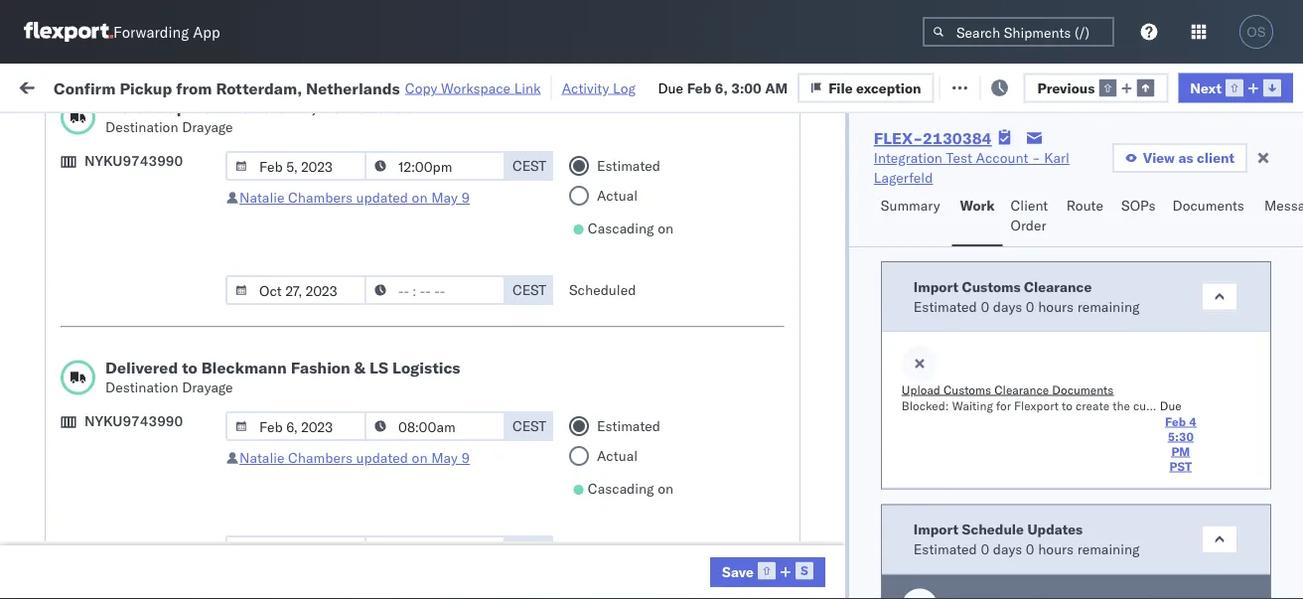 Task type: describe. For each thing, give the bounding box(es) containing it.
to
[[182, 358, 197, 378]]

from for confirm pickup from los angeles, ca "link"
[[147, 506, 176, 524]]

1 ping - test entity from the top
[[522, 386, 638, 403]]

customs down 1989365
[[944, 382, 992, 396]]

2 vertical spatial flex-2130384
[[881, 299, 985, 316]]

karl inside integration test account - karl lagerfeld
[[1045, 149, 1070, 166]]

2 confirm delivery button from the top
[[46, 297, 151, 318]]

delivery for "schedule delivery appointment" button
[[108, 472, 159, 490]]

upload customs clearance documents for 2nd upload customs clearance documents link from the bottom
[[46, 244, 218, 281]]

pickup for confirm pickup from los angeles, ca button
[[100, 506, 143, 524]]

upload customs clearance documents for 1st upload customs clearance documents link from the bottom of the page
[[46, 331, 218, 369]]

6 ocean fcl from the top
[[392, 473, 462, 491]]

delivered
[[105, 358, 178, 378]]

rotterdam, for confirm pickup from rotterdam, netherlands
[[179, 157, 250, 174]]

batch
[[1193, 77, 1232, 94]]

id
[[875, 162, 887, 177]]

otter for otter products - test account
[[522, 561, 554, 578]]

4 cest from the top
[[513, 542, 547, 559]]

0 vertical spatial flex-2130384
[[874, 128, 992, 148]]

clearance down import customs clearance estimated 0 days 0 hours remaining
[[995, 382, 1049, 396]]

view as client
[[1143, 149, 1235, 166]]

2 gvcu5265864 from the top
[[1009, 211, 1106, 228]]

on down mode
[[412, 189, 428, 206]]

products
[[558, 561, 614, 578]]

1989365
[[924, 342, 985, 360]]

-- : -- -- text field for delivered to bleckmann fashion & ls logistics
[[365, 411, 506, 441]]

2,
[[233, 167, 246, 185]]

updated for netherlands
[[356, 189, 408, 206]]

2 vertical spatial upload customs clearance documents
[[902, 382, 1114, 396]]

3 11:59 from the top
[[104, 473, 143, 491]]

link
[[514, 79, 541, 96]]

2 14, from the top
[[233, 473, 255, 491]]

my work
[[20, 72, 108, 99]]

6 resize handle column header from the left
[[816, 154, 840, 599]]

work,
[[208, 123, 240, 138]]

1 schedule pickup from los angeles, ca link from the top
[[46, 374, 282, 414]]

205 on track
[[456, 77, 537, 94]]

schedule up schedule delivery appointment
[[46, 419, 104, 436]]

numbers for container numbers
[[1009, 170, 1058, 185]]

760
[[365, 77, 391, 94]]

actual for delivered to bleckmann fashion & ls logistics
[[597, 447, 638, 465]]

updated for &
[[356, 449, 408, 467]]

integration test account - karl lagerfeld inside 'link'
[[874, 149, 1070, 186]]

1 ocean from the top
[[392, 167, 433, 185]]

messa
[[1265, 197, 1304, 214]]

1 demo123 from the top
[[1138, 430, 1205, 447]]

3 resize handle column header from the left
[[359, 154, 383, 599]]

from for first schedule pickup from los angeles, ca link from the top of the page
[[155, 375, 184, 392]]

confirm pickup from los angeles, ca link
[[46, 505, 282, 545]]

due for due feb 4 5:30 pm pst
[[1160, 397, 1182, 412]]

0 up 1989365
[[981, 297, 990, 314]]

order
[[1011, 217, 1047, 234]]

2023 right 4,
[[241, 255, 276, 272]]

- inside integration test account - karl lagerfeld
[[1032, 149, 1041, 166]]

delivery for first confirm delivery button from the top
[[100, 210, 151, 228]]

flex id button
[[840, 158, 979, 178]]

6 ocean from the top
[[392, 473, 433, 491]]

copy workspace link button
[[405, 79, 541, 96]]

risk
[[410, 77, 433, 94]]

flex
[[850, 162, 872, 177]]

save
[[722, 563, 754, 580]]

clearance inside button
[[154, 331, 218, 349]]

client name button
[[512, 158, 621, 178]]

estimated inside import schedule updates estimated 0 days 0 hours remaining
[[914, 540, 978, 557]]

1 2130387 from the top
[[924, 167, 985, 185]]

view
[[1143, 149, 1175, 166]]

10:00 pm pst, feb 9, 2023
[[104, 342, 284, 360]]

2023 right 13,
[[258, 386, 293, 403]]

&
[[355, 358, 366, 378]]

next button
[[1179, 73, 1294, 103]]

1 testmbl123 from the top
[[1138, 386, 1225, 403]]

ca for confirm pickup from los angeles, ca "link"
[[46, 526, 65, 544]]

appointment
[[163, 472, 244, 490]]

schedule delivery appointment
[[46, 472, 244, 490]]

drayage inside picked-up from rotterdam, netherlands destination drayage
[[182, 118, 233, 136]]

0 vertical spatial los
[[187, 375, 210, 392]]

delivery for second confirm delivery button from the top of the page
[[100, 298, 151, 315]]

760 at risk
[[365, 77, 433, 94]]

Search Shipments (/) text field
[[923, 17, 1115, 47]]

2023 right 2,
[[250, 167, 284, 185]]

pickup up the :
[[120, 78, 172, 98]]

5:30 inside due feb 4 5:30 pm pst
[[1168, 428, 1194, 443]]

schedule delivery appointment link
[[46, 471, 244, 491]]

forwarding app link
[[24, 22, 220, 42]]

sops button
[[1114, 188, 1165, 246]]

as
[[1179, 149, 1194, 166]]

1 mofu0618318 from the top
[[1009, 386, 1110, 403]]

chambers for fashion
[[288, 449, 353, 467]]

pm inside due feb 4 5:30 pm pst
[[1172, 443, 1191, 458]]

clearance left 4,
[[154, 244, 218, 261]]

import for import customs clearance estimated 0 days 0 hours remaining
[[914, 277, 959, 295]]

4
[[1190, 413, 1197, 428]]

from for confirm pickup from rotterdam, netherlands link
[[147, 157, 176, 174]]

7 ocean from the top
[[392, 517, 433, 535]]

2023 up mmm d, yyyy text field at the left
[[258, 473, 293, 491]]

activity log
[[562, 79, 636, 96]]

batch action
[[1193, 77, 1279, 94]]

6 fcl from the top
[[437, 473, 462, 491]]

2 2130387 from the top
[[924, 211, 985, 229]]

natalie chambers updated on may 9 for &
[[239, 449, 470, 467]]

work inside button
[[216, 77, 250, 94]]

1 vertical spatial angeles,
[[213, 419, 268, 436]]

natalie for fashion
[[239, 449, 285, 467]]

message (0)
[[266, 77, 348, 94]]

cascading on for picked-up from rotterdam, netherlands
[[588, 220, 674, 237]]

0 down the updates
[[1026, 540, 1035, 557]]

os
[[1247, 24, 1267, 39]]

flex-1989365
[[881, 342, 985, 360]]

1 1911408 from the top
[[924, 430, 985, 447]]

products,
[[687, 561, 748, 578]]

resize handle column header for client name
[[617, 154, 641, 599]]

2023 down 'delivered to bleckmann fashion & ls logistics destination drayage'
[[258, 430, 293, 447]]

2 -- : -- -- text field from the top
[[365, 275, 506, 305]]

days for schedule
[[993, 540, 1023, 557]]

1 horizontal spatial file
[[965, 77, 989, 94]]

1 schedule pickup from los angeles, ca button from the top
[[46, 374, 282, 416]]

5 ocean from the top
[[392, 430, 433, 447]]

1 11:59 pm pst, feb 14, 2023 from the top
[[104, 430, 293, 447]]

on down consignee button
[[658, 220, 674, 237]]

filtered
[[20, 122, 68, 139]]

message
[[266, 77, 322, 94]]

1 cest from the top
[[513, 157, 547, 174]]

feb up 11:59 pm pst, feb 16, 2023
[[206, 473, 230, 491]]

natalie chambers updated on may 9 button for netherlands
[[239, 189, 470, 206]]

10:00
[[104, 342, 143, 360]]

route
[[1067, 197, 1104, 214]]

previous
[[1038, 79, 1095, 96]]

my
[[20, 72, 51, 99]]

confirm pickup from rotterdam, netherlands copy workspace link
[[54, 78, 541, 98]]

delivered to bleckmann fashion & ls logistics destination drayage
[[105, 358, 461, 396]]

1 horizontal spatial exception
[[993, 77, 1058, 94]]

2 flex-2006134 from the top
[[881, 517, 985, 535]]

ls
[[370, 358, 389, 378]]

documents inside button
[[46, 351, 118, 369]]

destination inside 'delivered to bleckmann fashion & ls logistics destination drayage'
[[105, 379, 178, 396]]

1 ping from the top
[[522, 386, 555, 403]]

1 flex-1911408 from the top
[[881, 430, 985, 447]]

workspace
[[441, 79, 511, 96]]

confirm pickup from los angeles, ca
[[46, 506, 260, 544]]

work
[[57, 72, 108, 99]]

may for delivered to bleckmann fashion & ls logistics
[[431, 449, 458, 467]]

on right 205
[[486, 77, 502, 94]]

2 ocean fcl from the top
[[392, 255, 462, 272]]

track
[[505, 77, 537, 94]]

11:00 for 11:00 pm pst, feb 2, 2023
[[104, 167, 143, 185]]

llc
[[752, 561, 776, 578]]

3 ocean fcl from the top
[[392, 299, 462, 316]]

9 for picked-up from rotterdam, netherlands
[[462, 189, 470, 206]]

(0)
[[322, 77, 348, 94]]

11:59 pm pst, feb 13, 2023
[[104, 386, 293, 403]]

feb left 4,
[[197, 255, 221, 272]]

upload customs clearance documents button
[[46, 330, 282, 372]]

2 ping - test entity from the top
[[522, 517, 638, 535]]

due for due feb 6, 3:00 am
[[658, 79, 684, 96]]

confirm pickup from los angeles, ca button
[[46, 505, 282, 547]]

feb down 4,
[[206, 299, 230, 316]]

feb left "16,"
[[206, 517, 230, 535]]

scheduled for picked-up from rotterdam, netherlands
[[569, 281, 636, 299]]

name
[[557, 162, 589, 177]]

on down logistics
[[412, 449, 428, 467]]

pickup for confirm pickup from rotterdam, netherlands button
[[100, 157, 143, 174]]

action
[[1235, 77, 1279, 94]]

1 14, from the top
[[233, 430, 255, 447]]

mbl/mawb
[[1138, 162, 1207, 177]]

pst
[[1170, 458, 1192, 473]]

0 horizontal spatial exception
[[857, 79, 922, 96]]

feb left 9,
[[206, 342, 230, 360]]

due feb 6, 3:00 am
[[658, 79, 788, 96]]

0 vertical spatial 5:30
[[104, 255, 135, 272]]

picked-
[[105, 97, 167, 117]]

0 vertical spatial 2130384
[[923, 128, 992, 148]]

flex-2130384 link
[[874, 128, 992, 148]]

2 1911408 from the top
[[924, 473, 985, 491]]

progress
[[310, 123, 359, 138]]

client for client name
[[522, 162, 554, 177]]

2 schedule pickup from los angeles, ca button from the top
[[46, 418, 282, 460]]

1 flex-2130387 from the top
[[881, 167, 985, 185]]

view as client button
[[1113, 143, 1248, 173]]

consignee button
[[641, 158, 820, 178]]

2 vertical spatial upload
[[902, 382, 941, 396]]

nyku9743990 down delivered
[[84, 412, 183, 430]]

otter products - test account
[[522, 561, 713, 578]]

nyku9743990 down order
[[1009, 298, 1106, 315]]

2 testmbl123 from the top
[[1138, 517, 1225, 535]]

2023 up 'bleckmann' on the bottom of the page
[[250, 299, 284, 316]]

flex id
[[850, 162, 887, 177]]

1988285
[[924, 561, 985, 578]]

nyku9743990 down the updates
[[1009, 560, 1106, 578]]

actual for picked-up from rotterdam, netherlands
[[597, 187, 638, 204]]

natalie for rotterdam,
[[239, 189, 285, 206]]

on up "otter products, llc"
[[658, 480, 674, 497]]

2 maeu9408431 from the top
[[1138, 211, 1238, 229]]

workitem button
[[12, 158, 288, 178]]

from for 1st schedule pickup from los angeles, ca link from the bottom
[[155, 419, 184, 436]]

1 horizontal spatial 6,
[[715, 79, 728, 96]]

drayage inside 'delivered to bleckmann fashion & ls logistics destination drayage'
[[182, 379, 233, 396]]

0 vertical spatial upload
[[46, 244, 91, 261]]

0 vertical spatial angeles,
[[213, 375, 268, 392]]

ca for first schedule pickup from los angeles, ca link from the top of the page
[[46, 395, 65, 412]]

0 horizontal spatial file
[[829, 79, 853, 96]]

due feb 4 5:30 pm pst
[[1160, 397, 1197, 473]]

1 horizontal spatial file exception
[[965, 77, 1058, 94]]

rotterdam, for confirm pickup from rotterdam, netherlands copy workspace link
[[216, 78, 302, 98]]

16,
[[233, 517, 255, 535]]

account inside 'link'
[[976, 149, 1029, 166]]

0 horizontal spatial 6,
[[233, 299, 246, 316]]

205
[[456, 77, 482, 94]]

forwarding app
[[113, 22, 220, 41]]

2 confirm delivery from the top
[[46, 298, 151, 315]]

natalie chambers updated on may 9 button for &
[[239, 449, 470, 467]]

feb left the 3:00
[[687, 79, 712, 96]]

container numbers button
[[999, 150, 1108, 186]]

customs inside button
[[94, 331, 150, 349]]

1 fcl from the top
[[437, 167, 462, 185]]

feb up appointment on the bottom of page
[[206, 430, 230, 447]]

confirm for second confirm delivery button from the top of the page
[[46, 298, 96, 315]]

2 2006134 from the top
[[924, 517, 985, 535]]

1 11:59 from the top
[[104, 386, 143, 403]]

ready
[[151, 123, 186, 138]]

feb left 2,
[[206, 167, 230, 185]]

3 fcl from the top
[[437, 299, 462, 316]]

resize handle column header for container numbers
[[1104, 154, 1128, 599]]

netherlands for confirm pickup from rotterdam, netherlands
[[46, 176, 123, 194]]

4 ocean fcl from the top
[[392, 386, 462, 403]]

status
[[107, 123, 142, 138]]

2 upload customs clearance documents link from the top
[[46, 330, 282, 370]]

2 schedule pickup from los angeles, ca link from the top
[[46, 418, 282, 458]]

confirm pickup from rotterdam, netherlands button
[[46, 156, 282, 197]]

schedule inside button
[[46, 472, 104, 490]]

0 up 1988285 on the right
[[981, 540, 990, 557]]

4,
[[225, 255, 238, 272]]

1 zimu3048342 from the top
[[1138, 255, 1232, 272]]

resize handle column header for deadline
[[289, 154, 313, 599]]

picked-up from rotterdam, netherlands destination drayage
[[105, 97, 414, 136]]

for
[[189, 123, 206, 138]]



Task type: vqa. For each thing, say whether or not it's contained in the screenshot.
schedule
yes



Task type: locate. For each thing, give the bounding box(es) containing it.
2 chambers from the top
[[288, 449, 353, 467]]

exception
[[993, 77, 1058, 94], [857, 79, 922, 96]]

2 demo123 from the top
[[1138, 473, 1205, 491]]

schedule pickup from los angeles, ca link up schedule delivery appointment
[[46, 418, 282, 458]]

0 vertical spatial ping
[[522, 386, 555, 403]]

1 vertical spatial due
[[1160, 397, 1182, 412]]

1 vertical spatial gvcu5265864
[[1009, 211, 1106, 228]]

rotterdam, inside picked-up from rotterdam, netherlands destination drayage
[[230, 97, 316, 117]]

client order button
[[1003, 188, 1059, 246]]

0 vertical spatial 2130387
[[924, 167, 985, 185]]

13,
[[233, 386, 255, 403]]

1 updated from the top
[[356, 189, 408, 206]]

confirm delivery up 10:00
[[46, 298, 151, 315]]

import for import schedule updates estimated 0 days 0 hours remaining
[[914, 520, 959, 538]]

1 vertical spatial ping
[[522, 517, 555, 535]]

2 updated from the top
[[356, 449, 408, 467]]

actions
[[1244, 162, 1285, 177]]

1 vertical spatial los
[[187, 419, 210, 436]]

next
[[1191, 79, 1222, 96]]

0 vertical spatial chambers
[[288, 189, 353, 206]]

upload down flex-1989365
[[902, 382, 941, 396]]

1 vertical spatial 11:59 pm pst, feb 14, 2023
[[104, 473, 293, 491]]

2 destination from the top
[[105, 379, 178, 396]]

due up feb 4 5:30 pm pst 'button' at the right bottom of the page
[[1160, 397, 1182, 412]]

11:59 pm pst, feb 14, 2023 up appointment on the bottom of page
[[104, 430, 293, 447]]

clearance inside import customs clearance estimated 0 days 0 hours remaining
[[1024, 277, 1092, 295]]

2 natalie from the top
[[239, 449, 285, 467]]

los down appointment on the bottom of page
[[179, 506, 202, 524]]

angeles, down 13,
[[213, 419, 268, 436]]

0 vertical spatial natalie chambers updated on may 9
[[239, 189, 470, 206]]

1 vertical spatial flex-2130384
[[881, 255, 985, 272]]

0 horizontal spatial client
[[522, 162, 554, 177]]

0 vertical spatial 14,
[[233, 430, 255, 447]]

1 natalie from the top
[[239, 189, 285, 206]]

1 vertical spatial scheduled
[[569, 542, 636, 559]]

2 ocean from the top
[[392, 255, 433, 272]]

remaining for updates
[[1078, 540, 1140, 557]]

customs inside import customs clearance estimated 0 days 0 hours remaining
[[962, 277, 1021, 295]]

0 vertical spatial mofu0618318
[[1009, 386, 1110, 403]]

otter for otter products, llc
[[651, 561, 684, 578]]

updates
[[1028, 520, 1083, 538]]

MMM D, YYYY text field
[[226, 151, 367, 181], [226, 275, 367, 305], [226, 411, 367, 441]]

1 confirm delivery link from the top
[[46, 209, 151, 229]]

delivery up confirm pickup from los angeles, ca
[[108, 472, 159, 490]]

0 vertical spatial gvcu5265864
[[1009, 167, 1106, 184]]

2 ping from the top
[[522, 517, 555, 535]]

0 vertical spatial schedule pickup from los angeles, ca
[[46, 375, 268, 412]]

resize handle column header for flex id
[[975, 154, 999, 599]]

delivery down deadline
[[100, 210, 151, 228]]

1 vertical spatial cascading
[[588, 480, 654, 497]]

schedule pickup from los angeles, ca up schedule delivery appointment
[[46, 419, 268, 456]]

work inside 'button'
[[960, 197, 995, 214]]

mmm d, yyyy text field down in at the top
[[226, 151, 367, 181]]

import inside button
[[167, 77, 212, 94]]

feb 4 5:30 pm pst button
[[1160, 413, 1202, 473]]

2 fcl from the top
[[437, 255, 462, 272]]

remaining inside import customs clearance estimated 0 days 0 hours remaining
[[1078, 297, 1140, 314]]

in
[[296, 123, 307, 138]]

confirm delivery link down deadline
[[46, 209, 151, 229]]

1 vertical spatial confirm delivery button
[[46, 297, 151, 318]]

1 vertical spatial flex-2130387
[[881, 211, 985, 229]]

schedule pickup from los angeles, ca button up schedule delivery appointment
[[46, 418, 282, 460]]

2023 right "16,"
[[258, 517, 293, 535]]

may down logistics
[[431, 449, 458, 467]]

2 confirm delivery link from the top
[[46, 297, 151, 316]]

netherlands down by: at top left
[[46, 176, 123, 194]]

client up order
[[1011, 197, 1049, 214]]

1 scheduled from the top
[[569, 281, 636, 299]]

demo123
[[1138, 430, 1205, 447], [1138, 473, 1205, 491]]

schedule pickup from los angeles, ca button down upload customs clearance documents button
[[46, 374, 282, 416]]

exception up "flex-2130384" link
[[857, 79, 922, 96]]

5 fcl from the top
[[437, 430, 462, 447]]

4 11:59 from the top
[[104, 517, 143, 535]]

hours
[[1039, 297, 1074, 314], [1039, 540, 1074, 557]]

1 days from the top
[[993, 297, 1023, 314]]

numbers
[[1210, 162, 1259, 177], [1009, 170, 1058, 185]]

1 upload customs clearance documents link from the top
[[46, 243, 282, 283]]

flex-2006134 button
[[850, 381, 989, 409], [850, 381, 989, 409], [850, 512, 989, 540], [850, 512, 989, 540]]

netherlands inside confirm pickup from rotterdam, netherlands
[[46, 176, 123, 194]]

demo123 down pst
[[1138, 473, 1205, 491]]

remaining inside import schedule updates estimated 0 days 0 hours remaining
[[1078, 540, 1140, 557]]

pickup down "schedule delivery appointment" button
[[100, 506, 143, 524]]

netherlands for confirm pickup from rotterdam, netherlands copy workspace link
[[306, 78, 400, 98]]

integration
[[874, 149, 943, 166], [651, 167, 719, 185], [651, 211, 719, 229], [651, 255, 719, 272], [651, 299, 719, 316]]

1 vertical spatial actual
[[597, 447, 638, 465]]

5 resize handle column header from the left
[[617, 154, 641, 599]]

route button
[[1059, 188, 1114, 246]]

0 vertical spatial flex-1911408
[[881, 430, 985, 447]]

0 vertical spatial due
[[658, 79, 684, 96]]

otter
[[522, 561, 554, 578], [651, 561, 684, 578]]

1 vertical spatial demo123
[[1138, 473, 1205, 491]]

1 schedule pickup from los angeles, ca from the top
[[46, 375, 268, 412]]

test inside 'link'
[[946, 149, 973, 166]]

cascading on for delivered to bleckmann fashion & ls logistics
[[588, 480, 674, 497]]

confirm for confirm pickup from rotterdam, netherlands button
[[46, 157, 96, 174]]

2 remaining from the top
[[1078, 540, 1140, 557]]

flex-2006134 up flex-1988285
[[881, 517, 985, 535]]

0 vertical spatial confirm delivery
[[46, 210, 151, 228]]

flex-1911408 up flex-1988285
[[881, 473, 985, 491]]

exception down 'search shipments (/)' text box
[[993, 77, 1058, 94]]

1 vertical spatial ca
[[46, 439, 65, 456]]

lagerfeld inside 'link'
[[874, 169, 933, 186]]

1 vertical spatial flex-1911408
[[881, 473, 985, 491]]

confirm for first confirm delivery button from the top
[[46, 210, 96, 228]]

rotterdam, inside confirm pickup from rotterdam, netherlands
[[179, 157, 250, 174]]

2 vertical spatial mmm d, yyyy text field
[[226, 411, 367, 441]]

upload inside button
[[46, 331, 91, 349]]

1 confirm delivery from the top
[[46, 210, 151, 228]]

MMM D, YYYY text field
[[226, 536, 367, 565]]

flex-2130387 up summary
[[881, 167, 985, 185]]

1 horizontal spatial client
[[1011, 197, 1049, 214]]

1 natalie chambers updated on may 9 from the top
[[239, 189, 470, 206]]

1 horizontal spatial work
[[960, 197, 995, 214]]

5:30 up 11:00 pm pst, feb 6, 2023
[[104, 255, 135, 272]]

2 flex-1911408 from the top
[[881, 473, 985, 491]]

due inside due feb 4 5:30 pm pst
[[1160, 397, 1182, 412]]

updated down mode
[[356, 189, 408, 206]]

documents
[[1173, 197, 1245, 214], [46, 264, 118, 281], [46, 351, 118, 369], [1053, 382, 1114, 396]]

1 vertical spatial schedule pickup from los angeles, ca link
[[46, 418, 282, 458]]

1 11:00 from the top
[[104, 167, 143, 185]]

numbers inside container numbers
[[1009, 170, 1058, 185]]

client order
[[1011, 197, 1049, 234]]

0 vertical spatial mmm d, yyyy text field
[[226, 151, 367, 181]]

1 gvcu5265864 from the top
[[1009, 167, 1106, 184]]

cascading on
[[588, 220, 674, 237], [588, 480, 674, 497]]

1 vertical spatial upload
[[46, 331, 91, 349]]

los down 10:00 pm pst, feb 9, 2023
[[187, 375, 210, 392]]

1 vertical spatial work
[[960, 197, 995, 214]]

file exception down 'search shipments (/)' text box
[[965, 77, 1058, 94]]

hours for clearance
[[1039, 297, 1074, 314]]

flex-2130387 down flex id button
[[881, 211, 985, 229]]

1 ca from the top
[[46, 395, 65, 412]]

0 vertical spatial upload customs clearance documents link
[[46, 243, 282, 283]]

destination down delivered
[[105, 379, 178, 396]]

0 horizontal spatial file exception
[[829, 79, 922, 96]]

7 resize handle column header from the left
[[975, 154, 999, 599]]

resize handle column header
[[284, 154, 308, 599], [289, 154, 313, 599], [359, 154, 383, 599], [488, 154, 512, 599], [617, 154, 641, 599], [816, 154, 840, 599], [975, 154, 999, 599], [1104, 154, 1128, 599], [1268, 154, 1292, 599]]

0 vertical spatial client
[[522, 162, 554, 177]]

0 vertical spatial import
[[167, 77, 212, 94]]

0 vertical spatial actual
[[597, 187, 638, 204]]

0 vertical spatial confirm delivery link
[[46, 209, 151, 229]]

0 vertical spatial 1911408
[[924, 430, 985, 447]]

pickup for second the schedule pickup from los angeles, ca button from the bottom of the page
[[108, 375, 151, 392]]

1 vertical spatial 11:00
[[104, 299, 143, 316]]

documents inside button
[[1173, 197, 1245, 214]]

0 vertical spatial zimu3048342
[[1138, 255, 1232, 272]]

client inside client order button
[[1011, 197, 1049, 214]]

1 resize handle column header from the left
[[284, 154, 308, 599]]

mmm d, yyyy text field for rotterdam,
[[226, 151, 367, 181]]

flex-1988285 button
[[850, 556, 989, 584], [850, 556, 989, 584]]

los
[[187, 375, 210, 392], [187, 419, 210, 436], [179, 506, 202, 524]]

2 vertical spatial angeles,
[[205, 506, 260, 524]]

on
[[486, 77, 502, 94], [412, 189, 428, 206], [658, 220, 674, 237], [412, 449, 428, 467], [658, 480, 674, 497]]

2 vertical spatial delivery
[[108, 472, 159, 490]]

2 cascading from the top
[[588, 480, 654, 497]]

Search Work text field
[[636, 71, 853, 101]]

clearance
[[154, 244, 218, 261], [1024, 277, 1092, 295], [154, 331, 218, 349], [995, 382, 1049, 396]]

1 vertical spatial -- : -- -- text field
[[365, 275, 506, 305]]

0 horizontal spatial due
[[658, 79, 684, 96]]

0 vertical spatial scheduled
[[569, 281, 636, 299]]

from inside confirm pickup from rotterdam, netherlands
[[147, 157, 176, 174]]

3:00
[[732, 79, 762, 96]]

1 vertical spatial testmbl123
[[1138, 517, 1225, 535]]

4 ocean from the top
[[392, 386, 433, 403]]

integration test account - karl lagerfeld link
[[874, 148, 1113, 188]]

deadline button
[[94, 158, 293, 178]]

am
[[765, 79, 788, 96]]

from inside picked-up from rotterdam, netherlands destination drayage
[[190, 97, 226, 117]]

flex-2130384
[[874, 128, 992, 148], [881, 255, 985, 272], [881, 299, 985, 316]]

pst,
[[172, 167, 202, 185], [163, 255, 193, 272], [172, 299, 202, 316], [172, 342, 202, 360], [172, 386, 202, 403], [172, 430, 202, 447], [172, 473, 202, 491], [172, 517, 202, 535]]

hours for updates
[[1039, 540, 1074, 557]]

schedule up confirm pickup from los angeles, ca
[[46, 472, 104, 490]]

app
[[193, 22, 220, 41]]

0 vertical spatial upload customs clearance documents
[[46, 244, 218, 281]]

2 natalie chambers updated on may 9 from the top
[[239, 449, 470, 467]]

drayage down to
[[182, 379, 233, 396]]

8 resize handle column header from the left
[[1104, 154, 1128, 599]]

0 vertical spatial remaining
[[1078, 297, 1140, 314]]

numbers for mbl/mawb numbers
[[1210, 162, 1259, 177]]

angeles, inside confirm pickup from los angeles, ca
[[205, 506, 260, 524]]

mbl/mawb numbers
[[1138, 162, 1259, 177]]

0 vertical spatial flex-2006134
[[881, 386, 985, 403]]

status : ready for work, blocked, in progress
[[107, 123, 359, 138]]

1 -- : -- -- text field from the top
[[365, 151, 506, 181]]

customs down work 'button'
[[962, 277, 1021, 295]]

customs up delivered
[[94, 331, 150, 349]]

1 vertical spatial upload customs clearance documents
[[46, 331, 218, 369]]

3 ca from the top
[[46, 526, 65, 544]]

confirm pickup from rotterdam, netherlands link
[[46, 156, 282, 195]]

cascading on up 'otter products - test account'
[[588, 480, 674, 497]]

1 vertical spatial confirm delivery link
[[46, 297, 151, 316]]

0 horizontal spatial otter
[[522, 561, 554, 578]]

cascading on down name at left top
[[588, 220, 674, 237]]

ca inside confirm pickup from los angeles, ca
[[46, 526, 65, 544]]

otter left products,
[[651, 561, 684, 578]]

1 vertical spatial import
[[914, 277, 959, 295]]

1 confirm delivery button from the top
[[46, 209, 151, 231]]

chambers for rotterdam,
[[288, 189, 353, 206]]

hours inside import customs clearance estimated 0 days 0 hours remaining
[[1039, 297, 1074, 314]]

1 vertical spatial natalie chambers updated on may 9
[[239, 449, 470, 467]]

2023 right 9,
[[250, 342, 284, 360]]

7 fcl from the top
[[437, 517, 462, 535]]

schedule pickup from los angeles, ca for first schedule pickup from los angeles, ca link from the top of the page
[[46, 375, 268, 412]]

destination inside picked-up from rotterdam, netherlands destination drayage
[[105, 118, 178, 136]]

chambers
[[288, 189, 353, 206], [288, 449, 353, 467]]

hours down order
[[1039, 297, 1074, 314]]

netherlands down 760
[[320, 97, 414, 117]]

days
[[993, 297, 1023, 314], [993, 540, 1023, 557]]

pickup up schedule delivery appointment
[[108, 419, 151, 436]]

0 vertical spatial confirm delivery button
[[46, 209, 151, 231]]

import up flex-1988285
[[914, 520, 959, 538]]

3 -- : -- -- text field from the top
[[365, 411, 506, 441]]

2130384 down work 'button'
[[924, 255, 985, 272]]

los inside confirm pickup from los angeles, ca
[[179, 506, 202, 524]]

1 vertical spatial chambers
[[288, 449, 353, 467]]

work down integration test account - karl lagerfeld 'link'
[[960, 197, 995, 214]]

1 entity from the top
[[601, 386, 638, 403]]

client inside the client name button
[[522, 162, 554, 177]]

file right "am"
[[829, 79, 853, 96]]

2 days from the top
[[993, 540, 1023, 557]]

import inside import schedule updates estimated 0 days 0 hours remaining
[[914, 520, 959, 538]]

2 scheduled from the top
[[569, 542, 636, 559]]

schedule
[[46, 375, 104, 392], [46, 419, 104, 436], [46, 472, 104, 490], [962, 520, 1024, 538]]

schedule inside import schedule updates estimated 0 days 0 hours remaining
[[962, 520, 1024, 538]]

confirm delivery link
[[46, 209, 151, 229], [46, 297, 151, 316]]

1 may from the top
[[431, 189, 458, 206]]

due right log
[[658, 79, 684, 96]]

from inside confirm pickup from los angeles, ca
[[147, 506, 176, 524]]

2130384
[[923, 128, 992, 148], [924, 255, 985, 272], [924, 299, 985, 316]]

2 11:00 from the top
[[104, 299, 143, 316]]

11:00 for 11:00 pm pst, feb 6, 2023
[[104, 299, 143, 316]]

0
[[981, 297, 990, 314], [1026, 297, 1035, 314], [981, 540, 990, 557], [1026, 540, 1035, 557]]

import inside import customs clearance estimated 0 days 0 hours remaining
[[914, 277, 959, 295]]

2006134
[[924, 386, 985, 403], [924, 517, 985, 535]]

-- : -- -- text field up logistics
[[365, 275, 506, 305]]

2006134 down 1989365
[[924, 386, 985, 403]]

1 vertical spatial 5:30
[[1168, 428, 1194, 443]]

remaining for clearance
[[1078, 297, 1140, 314]]

otter products, llc
[[651, 561, 776, 578]]

2 vertical spatial los
[[179, 506, 202, 524]]

1 hours from the top
[[1039, 297, 1074, 314]]

1 vertical spatial schedule pickup from los angeles, ca
[[46, 419, 268, 456]]

days inside import schedule updates estimated 0 days 0 hours remaining
[[993, 540, 1023, 557]]

2 natalie chambers updated on may 9 button from the top
[[239, 449, 470, 467]]

1 vertical spatial maeu9408431
[[1138, 211, 1238, 229]]

1 vertical spatial 14,
[[233, 473, 255, 491]]

11:00 pm pst, feb 6, 2023
[[104, 299, 284, 316]]

natalie chambers updated on may 9 down &
[[239, 449, 470, 467]]

7 ocean fcl from the top
[[392, 517, 462, 535]]

upload customs clearance documents inside button
[[46, 331, 218, 369]]

rotterdam, for picked-up from rotterdam, netherlands destination drayage
[[230, 97, 316, 117]]

schedule pickup from los angeles, ca link
[[46, 374, 282, 414], [46, 418, 282, 458]]

consignee
[[651, 162, 708, 177], [613, 430, 680, 447], [743, 430, 809, 447], [613, 473, 680, 491], [743, 473, 809, 491]]

9 resize handle column header from the left
[[1268, 154, 1292, 599]]

0 vertical spatial demo123
[[1138, 430, 1205, 447]]

pickup inside confirm pickup from rotterdam, netherlands
[[100, 157, 143, 174]]

2 drayage from the top
[[182, 379, 233, 396]]

cascading for delivered to bleckmann fashion & ls logistics
[[588, 480, 654, 497]]

cascading for picked-up from rotterdam, netherlands
[[588, 220, 654, 237]]

2 vertical spatial ca
[[46, 526, 65, 544]]

2 mmm d, yyyy text field from the top
[[226, 275, 367, 305]]

0 down order
[[1026, 297, 1035, 314]]

resize handle column header for workitem
[[284, 154, 308, 599]]

2006134 up 1988285 on the right
[[924, 517, 985, 535]]

11:00 pm pst, feb 2, 2023
[[104, 167, 284, 185]]

fashion
[[291, 358, 351, 378]]

-- : -- -- text field for picked-up from rotterdam, netherlands
[[365, 151, 506, 181]]

feb left 13,
[[206, 386, 230, 403]]

flex-2130387 button
[[850, 162, 989, 190], [850, 162, 989, 190], [850, 206, 989, 234], [850, 206, 989, 234]]

schedule down 10:00
[[46, 375, 104, 392]]

ocean fcl
[[392, 167, 462, 185], [392, 255, 462, 272], [392, 299, 462, 316], [392, 386, 462, 403], [392, 430, 462, 447], [392, 473, 462, 491], [392, 517, 462, 535]]

upload customs clearance documents link
[[46, 243, 282, 283], [46, 330, 282, 370]]

11:59
[[104, 386, 143, 403], [104, 430, 143, 447], [104, 473, 143, 491], [104, 517, 143, 535]]

1 ocean fcl from the top
[[392, 167, 462, 185]]

updated down ls
[[356, 449, 408, 467]]

schedule pickup from los angeles, ca for 1st schedule pickup from los angeles, ca link from the bottom
[[46, 419, 268, 456]]

sops
[[1122, 197, 1156, 214]]

summary
[[881, 197, 940, 214]]

2 mofu0618318 from the top
[[1009, 517, 1110, 534]]

5:30 up pst
[[1168, 428, 1194, 443]]

3 cest from the top
[[513, 417, 547, 435]]

mode button
[[383, 158, 492, 178]]

1 vertical spatial 2130387
[[924, 211, 985, 229]]

flex-2006134
[[881, 386, 985, 403], [881, 517, 985, 535]]

2 vertical spatial -- : -- -- text field
[[365, 411, 506, 441]]

copy
[[405, 79, 438, 96]]

account
[[976, 149, 1029, 166], [753, 167, 805, 185], [753, 211, 805, 229], [753, 255, 805, 272], [753, 299, 805, 316], [660, 561, 713, 578]]

11:59 pm pst, feb 16, 2023
[[104, 517, 293, 535]]

destination down picked-
[[105, 118, 178, 136]]

1 9 from the top
[[462, 189, 470, 206]]

2 11:59 from the top
[[104, 430, 143, 447]]

import for import work
[[167, 77, 212, 94]]

client for client order
[[1011, 197, 1049, 214]]

ca for 1st schedule pickup from los angeles, ca link from the bottom
[[46, 439, 65, 456]]

2 entity from the top
[[601, 517, 638, 535]]

1 horizontal spatial numbers
[[1210, 162, 1259, 177]]

days down demu1232567
[[993, 540, 1023, 557]]

2 resize handle column header from the left
[[289, 154, 313, 599]]

os button
[[1234, 9, 1280, 55]]

2 vertical spatial 2130384
[[924, 299, 985, 316]]

activity log button
[[562, 76, 636, 100]]

netherlands for picked-up from rotterdam, netherlands destination drayage
[[320, 97, 414, 117]]

1 vertical spatial upload customs clearance documents link
[[46, 330, 282, 370]]

days for customs
[[993, 297, 1023, 314]]

save button
[[711, 557, 826, 587]]

0 vertical spatial may
[[431, 189, 458, 206]]

container
[[1009, 155, 1062, 169]]

1911408 up 1988285 on the right
[[924, 473, 985, 491]]

work up picked-up from rotterdam, netherlands destination drayage
[[216, 77, 250, 94]]

2 flex-2130387 from the top
[[881, 211, 985, 229]]

otter left "products"
[[522, 561, 554, 578]]

netherlands inside picked-up from rotterdam, netherlands destination drayage
[[320, 97, 414, 117]]

hours inside import schedule updates estimated 0 days 0 hours remaining
[[1039, 540, 1074, 557]]

1 maeu9408431 from the top
[[1138, 167, 1238, 185]]

-- : -- -- text field
[[365, 536, 506, 565]]

client
[[1197, 149, 1235, 166]]

scheduled for delivered to bleckmann fashion & ls logistics
[[569, 542, 636, 559]]

consignee inside button
[[651, 162, 708, 177]]

-- : -- -- text field down logistics
[[365, 411, 506, 441]]

0 vertical spatial work
[[216, 77, 250, 94]]

2130384 up flex id button
[[923, 128, 992, 148]]

1 flex-2006134 from the top
[[881, 386, 985, 403]]

1 vertical spatial may
[[431, 449, 458, 467]]

0 horizontal spatial numbers
[[1009, 170, 1058, 185]]

0 vertical spatial natalie
[[239, 189, 285, 206]]

bleckmann
[[201, 358, 287, 378]]

resize handle column header for mode
[[488, 154, 512, 599]]

netherlands up progress
[[306, 78, 400, 98]]

9 for delivered to bleckmann fashion & ls logistics
[[462, 449, 470, 467]]

2 cest from the top
[[513, 281, 547, 299]]

confirm inside confirm pickup from rotterdam, netherlands
[[46, 157, 96, 174]]

entity
[[601, 386, 638, 403], [601, 517, 638, 535]]

snooze
[[323, 162, 362, 177]]

natalie chambers updated on may 9 button down 'snooze'
[[239, 189, 470, 206]]

import customs clearance estimated 0 days 0 hours remaining
[[914, 277, 1140, 314]]

0 vertical spatial days
[[993, 297, 1023, 314]]

confirm delivery link for second confirm delivery button from the top of the page
[[46, 297, 151, 316]]

3 mmm d, yyyy text field from the top
[[226, 411, 367, 441]]

workitem
[[22, 162, 74, 177]]

estimated inside import customs clearance estimated 0 days 0 hours remaining
[[914, 297, 978, 314]]

nyku9743990
[[84, 152, 183, 169], [1009, 254, 1106, 272], [1009, 298, 1106, 315], [84, 412, 183, 430], [1009, 560, 1106, 578]]

2 11:59 pm pst, feb 14, 2023 from the top
[[104, 473, 293, 491]]

0 vertical spatial schedule pickup from los angeles, ca button
[[46, 374, 282, 416]]

2 hours from the top
[[1039, 540, 1074, 557]]

flex-2130384 button
[[850, 250, 989, 278], [850, 250, 989, 278], [850, 294, 989, 321], [850, 294, 989, 321]]

natalie up appointment on the bottom of page
[[239, 449, 285, 467]]

1 vertical spatial 2006134
[[924, 517, 985, 535]]

delivery inside "schedule delivery appointment" link
[[108, 472, 159, 490]]

file exception button
[[934, 71, 1071, 101], [934, 71, 1071, 101], [798, 73, 935, 103], [798, 73, 935, 103]]

2 zimu3048342 from the top
[[1138, 299, 1232, 316]]

1 drayage from the top
[[182, 118, 233, 136]]

1 vertical spatial client
[[1011, 197, 1049, 214]]

confirm
[[54, 78, 116, 98], [46, 157, 96, 174], [46, 210, 96, 228], [46, 298, 96, 315], [46, 506, 96, 524]]

messa button
[[1257, 188, 1304, 246]]

natalie chambers updated on may 9 for netherlands
[[239, 189, 470, 206]]

pickup down 10:00
[[108, 375, 151, 392]]

1 vertical spatial zimu3048342
[[1138, 299, 1232, 316]]

1 destination from the top
[[105, 118, 178, 136]]

1 vertical spatial 2130384
[[924, 255, 985, 272]]

drayage down up
[[182, 118, 233, 136]]

pickup for 1st the schedule pickup from los angeles, ca button from the bottom of the page
[[108, 419, 151, 436]]

confirm delivery link for first confirm delivery button from the top
[[46, 209, 151, 229]]

2130387 down integration test account - karl lagerfeld 'link'
[[924, 211, 985, 229]]

integration inside integration test account - karl lagerfeld
[[874, 149, 943, 166]]

0 vertical spatial delivery
[[100, 210, 151, 228]]

chambers down 'delivered to bleckmann fashion & ls logistics destination drayage'
[[288, 449, 353, 467]]

up
[[167, 97, 186, 117]]

mbltest1234
[[1138, 561, 1232, 578]]

2 cascading on from the top
[[588, 480, 674, 497]]

forwarding
[[113, 22, 189, 41]]

chambers down 'snooze'
[[288, 189, 353, 206]]

mmm d, yyyy text field for fashion
[[226, 411, 367, 441]]

test
[[946, 149, 973, 166], [723, 167, 749, 185], [723, 211, 749, 229], [723, 255, 749, 272], [723, 299, 749, 316], [571, 386, 597, 403], [583, 430, 610, 447], [713, 430, 739, 447], [583, 473, 610, 491], [713, 473, 739, 491], [571, 517, 597, 535], [630, 561, 657, 578]]

1 vertical spatial days
[[993, 540, 1023, 557]]

0 vertical spatial cascading
[[588, 220, 654, 237]]

work button
[[953, 188, 1003, 246]]

1 natalie chambers updated on may 9 button from the top
[[239, 189, 470, 206]]

import work button
[[159, 64, 258, 108]]

flexport. image
[[24, 22, 113, 42]]

pickup inside confirm pickup from los angeles, ca
[[100, 506, 143, 524]]

confirm inside confirm pickup from los angeles, ca
[[46, 506, 96, 524]]

feb inside due feb 4 5:30 pm pst
[[1166, 413, 1187, 428]]

3 ocean from the top
[[392, 299, 433, 316]]

remaining down route button
[[1078, 297, 1140, 314]]

4 fcl from the top
[[437, 386, 462, 403]]

flex-2130384 up flex id button
[[874, 128, 992, 148]]

2130384 up 1989365
[[924, 299, 985, 316]]

testmbl123 up 4
[[1138, 386, 1225, 403]]

1 vertical spatial entity
[[601, 517, 638, 535]]

customs down confirm pickup from rotterdam, netherlands
[[94, 244, 150, 261]]

1 actual from the top
[[597, 187, 638, 204]]

1 vertical spatial natalie
[[239, 449, 285, 467]]

schedule up 1988285 on the right
[[962, 520, 1024, 538]]

at
[[394, 77, 407, 94]]

cascading
[[588, 220, 654, 237], [588, 480, 654, 497]]

2 schedule pickup from los angeles, ca from the top
[[46, 419, 268, 456]]

11:59 down delivered
[[104, 386, 143, 403]]

5 ocean fcl from the top
[[392, 430, 462, 447]]

-- : -- -- text field
[[365, 151, 506, 181], [365, 275, 506, 305], [365, 411, 506, 441]]

1 cascading from the top
[[588, 220, 654, 237]]

may for picked-up from rotterdam, netherlands
[[431, 189, 458, 206]]

days inside import customs clearance estimated 0 days 0 hours remaining
[[993, 297, 1023, 314]]

0 vertical spatial cascading on
[[588, 220, 674, 237]]

1 2006134 from the top
[[924, 386, 985, 403]]

0 vertical spatial flex-2130387
[[881, 167, 985, 185]]

nyku9743990 up import customs clearance estimated 0 days 0 hours remaining
[[1009, 254, 1106, 272]]

nyku9743990 down status
[[84, 152, 183, 169]]

testmbl123 up 'mbltest1234'
[[1138, 517, 1225, 535]]

confirm delivery link up 10:00
[[46, 297, 151, 316]]

previous button
[[1024, 73, 1169, 103]]

1 chambers from the top
[[288, 189, 353, 206]]

0 vertical spatial 6,
[[715, 79, 728, 96]]

confirm for confirm pickup from los angeles, ca button
[[46, 506, 96, 524]]

9
[[462, 189, 470, 206], [462, 449, 470, 467]]



